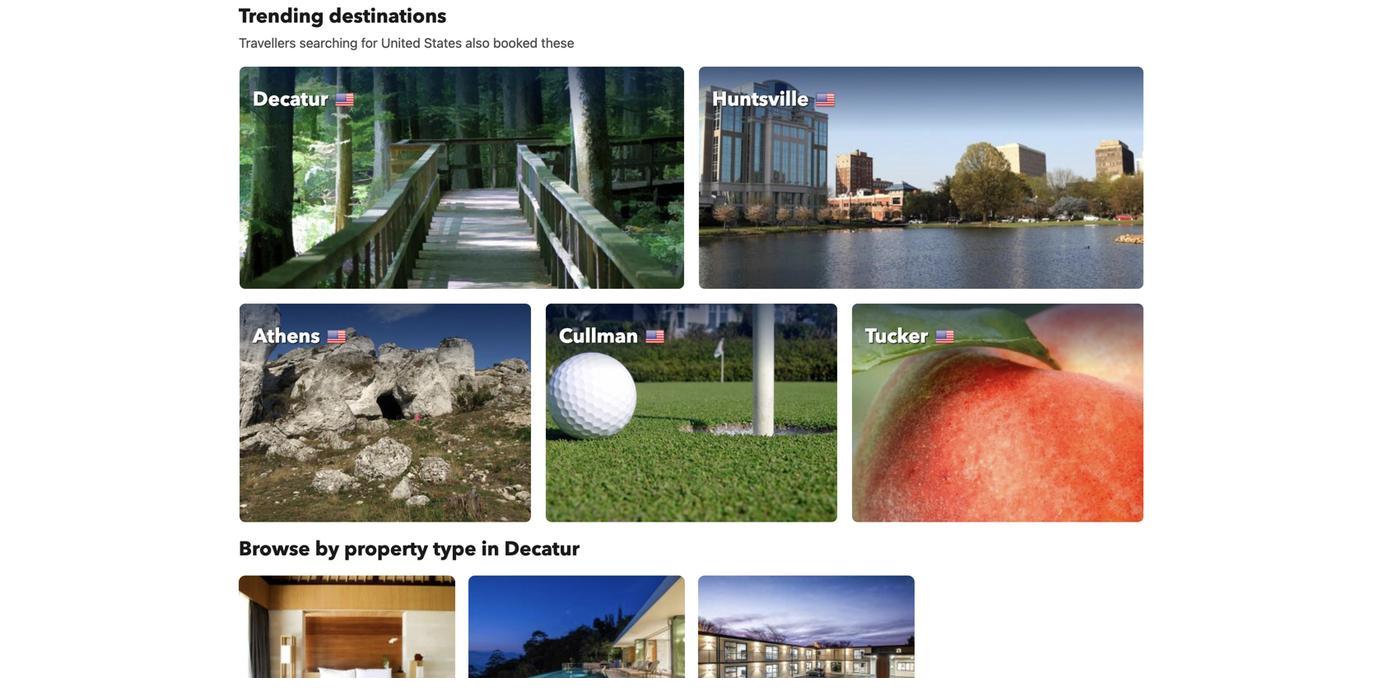 Task type: describe. For each thing, give the bounding box(es) containing it.
cullman link
[[545, 303, 839, 524]]

booked
[[493, 35, 538, 51]]

tucker link
[[852, 303, 1145, 524]]

searching
[[300, 35, 358, 51]]

1 vertical spatial decatur
[[505, 536, 580, 563]]

for
[[361, 35, 378, 51]]

decatur inside 'link'
[[253, 86, 328, 113]]

athens link
[[239, 303, 532, 524]]

browse
[[239, 536, 310, 563]]

trending destinations travellers searching for united states also booked these
[[239, 3, 575, 51]]

huntsville
[[713, 86, 809, 113]]

cullman
[[559, 323, 639, 351]]

browse by property type in decatur
[[239, 536, 580, 563]]



Task type: locate. For each thing, give the bounding box(es) containing it.
by
[[315, 536, 340, 563]]

destinations
[[329, 3, 447, 30]]

states
[[424, 35, 462, 51]]

decatur link
[[239, 66, 685, 290]]

huntsville link
[[699, 66, 1145, 290]]

decatur down travellers at the left top of the page
[[253, 86, 328, 113]]

these
[[541, 35, 575, 51]]

property
[[344, 536, 428, 563]]

tucker
[[866, 323, 929, 351]]

united
[[381, 35, 421, 51]]

decatur
[[253, 86, 328, 113], [505, 536, 580, 563]]

travellers
[[239, 35, 296, 51]]

decatur right in
[[505, 536, 580, 563]]

0 horizontal spatial decatur
[[253, 86, 328, 113]]

type
[[433, 536, 477, 563]]

in
[[482, 536, 500, 563]]

athens
[[253, 323, 320, 351]]

0 vertical spatial decatur
[[253, 86, 328, 113]]

1 horizontal spatial decatur
[[505, 536, 580, 563]]

trending
[[239, 3, 324, 30]]

also
[[466, 35, 490, 51]]



Task type: vqa. For each thing, say whether or not it's contained in the screenshot.
VERY GOOD element corresponding to 8.0
no



